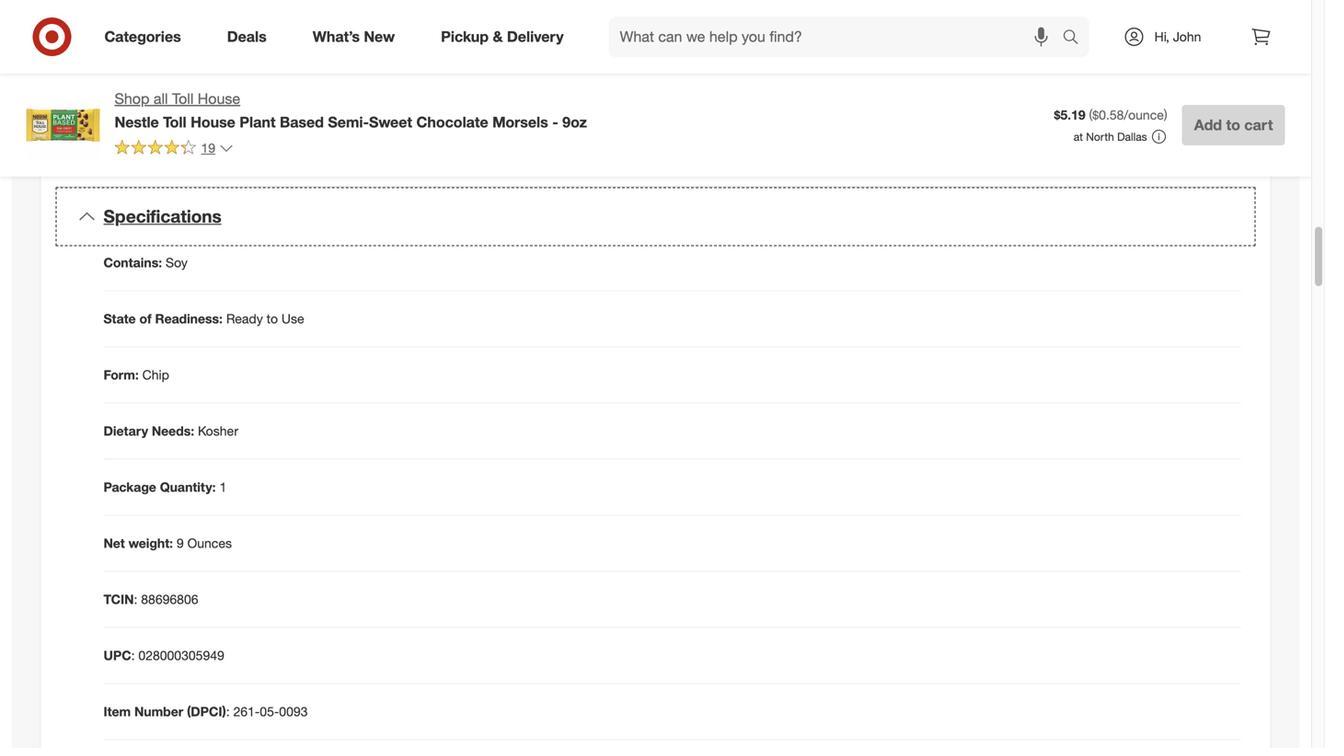 Task type: describe. For each thing, give the bounding box(es) containing it.
add to cart
[[1195, 116, 1274, 134]]

pickup & delivery
[[441, 28, 564, 46]]

deals
[[227, 28, 267, 46]]

item number (dpci) : 261-05-0093
[[104, 704, 308, 720]]

what's new
[[313, 28, 395, 46]]

(
[[1090, 107, 1093, 123]]

*
[[118, 68, 123, 86]]

05-
[[260, 704, 279, 720]]

hi, john
[[1155, 29, 1202, 45]]

new
[[364, 28, 395, 46]]

specifications button
[[56, 188, 1256, 246]]

all for hide
[[123, 128, 134, 142]]

)
[[1165, 107, 1168, 123]]

plant
[[240, 113, 276, 131]]

hide
[[97, 128, 120, 142]]

(dpci)
[[187, 704, 226, 720]]

: for upc
[[131, 648, 135, 664]]

add to cart button
[[1183, 105, 1286, 145]]

9oz
[[563, 113, 587, 131]]

what's
[[313, 28, 360, 46]]

1
[[220, 479, 227, 495]]

form: chip
[[104, 367, 169, 383]]

specifications
[[104, 206, 222, 227]]

cart
[[1245, 116, 1274, 134]]

028000305949
[[138, 648, 224, 664]]

261-
[[233, 704, 260, 720]]

pickup & delivery link
[[425, 17, 587, 57]]

nutritional
[[137, 128, 186, 142]]

dallas
[[1118, 130, 1148, 144]]

at north dallas
[[1074, 130, 1148, 144]]

19
[[201, 140, 215, 156]]

hide all nutritional info button
[[89, 120, 215, 150]]

ready
[[226, 311, 263, 327]]

hide all nutritional info
[[97, 128, 207, 142]]

$0.58
[[1093, 107, 1125, 123]]

use
[[282, 311, 304, 327]]

0 horizontal spatial to
[[267, 311, 278, 327]]

contains: soy
[[104, 255, 188, 271]]

2,000
[[410, 68, 447, 86]]

what's new link
[[297, 17, 418, 57]]

state of readiness: ready to use
[[104, 311, 304, 327]]

north
[[1087, 130, 1115, 144]]

chocolate
[[417, 113, 489, 131]]

shop all toll house nestle toll house plant based semi-sweet chocolate morsels  - 9oz
[[115, 90, 587, 131]]

$5.19 ( $0.58 /ounce )
[[1055, 107, 1168, 123]]

diet.
[[499, 68, 527, 86]]

potassium
[[117, 46, 191, 64]]

1 vertical spatial toll
[[163, 113, 187, 131]]

shop
[[115, 90, 150, 108]]

dietary needs: kosher
[[104, 423, 238, 439]]

0093
[[279, 704, 308, 720]]

upc
[[104, 648, 131, 664]]

quantity:
[[160, 479, 216, 495]]

image of nestle toll house plant based semi-sweet chocolate morsels  - 9oz image
[[26, 88, 100, 162]]

morsels
[[493, 113, 548, 131]]

hi,
[[1155, 29, 1170, 45]]

nestle
[[115, 113, 159, 131]]

a
[[398, 68, 406, 86]]



Task type: locate. For each thing, give the bounding box(es) containing it.
needs:
[[152, 423, 194, 439]]

all right hide
[[123, 128, 134, 142]]

based
[[280, 113, 324, 131]]

to
[[1227, 116, 1241, 134], [267, 311, 278, 327]]

readiness:
[[155, 311, 223, 327]]

form:
[[104, 367, 139, 383]]

categories link
[[89, 17, 204, 57]]

of left daily
[[207, 68, 220, 86]]

: left 261-
[[226, 704, 230, 720]]

0 horizontal spatial all
[[123, 128, 134, 142]]

0 vertical spatial house
[[198, 90, 240, 108]]

1 vertical spatial of
[[139, 311, 152, 327]]

all for shop
[[154, 90, 168, 108]]

weight:
[[129, 535, 173, 552]]

2 vertical spatial :
[[226, 704, 230, 720]]

:
[[134, 592, 138, 608], [131, 648, 135, 664], [226, 704, 230, 720]]

1 vertical spatial to
[[267, 311, 278, 327]]

deals link
[[211, 17, 290, 57]]

delivery
[[507, 28, 564, 46]]

-
[[553, 113, 559, 131]]

toll
[[172, 90, 194, 108], [163, 113, 187, 131]]

iron
[[117, 13, 145, 31]]

categories
[[104, 28, 181, 46]]

semi-
[[328, 113, 369, 131]]

* percentage of daily values are based on a 2,000 calorie diet.
[[118, 68, 527, 86]]

0%
[[614, 46, 636, 64]]

1 horizontal spatial all
[[154, 90, 168, 108]]

of
[[207, 68, 220, 86], [139, 311, 152, 327]]

toll down percentage
[[172, 90, 194, 108]]

info
[[189, 128, 207, 142]]

0 horizontal spatial of
[[139, 311, 152, 327]]

1 horizontal spatial to
[[1227, 116, 1241, 134]]

all inside 'shop all toll house nestle toll house plant based semi-sweet chocolate morsels  - 9oz'
[[154, 90, 168, 108]]

tcin
[[104, 592, 134, 608]]

of right the state
[[139, 311, 152, 327]]

search button
[[1055, 17, 1099, 61]]

iron 1.1
[[117, 13, 170, 31]]

add
[[1195, 116, 1223, 134]]

0 vertical spatial toll
[[172, 90, 194, 108]]

19 link
[[115, 139, 234, 160]]

0 vertical spatial all
[[154, 90, 168, 108]]

package quantity: 1
[[104, 479, 227, 495]]

: left 028000305949
[[131, 648, 135, 664]]

at
[[1074, 130, 1084, 144]]

number
[[134, 704, 183, 720]]

kosher
[[198, 423, 238, 439]]

1.1
[[149, 13, 170, 31]]

88696806
[[141, 592, 198, 608]]

upc : 028000305949
[[104, 648, 224, 664]]

sweet
[[369, 113, 413, 131]]

daily
[[224, 68, 256, 86]]

What can we help you find? suggestions appear below search field
[[609, 17, 1068, 57]]

house
[[198, 90, 240, 108], [191, 113, 236, 131]]

net weight: 9 ounces
[[104, 535, 232, 552]]

9
[[177, 535, 184, 552]]

to inside add to cart button
[[1227, 116, 1241, 134]]

are
[[307, 68, 328, 86]]

1 horizontal spatial of
[[207, 68, 220, 86]]

all inside button
[[123, 128, 134, 142]]

calorie
[[451, 68, 495, 86]]

0 vertical spatial of
[[207, 68, 220, 86]]

toll left 'info'
[[163, 113, 187, 131]]

/ounce
[[1125, 107, 1165, 123]]

net
[[104, 535, 125, 552]]

to left use
[[267, 311, 278, 327]]

1 vertical spatial house
[[191, 113, 236, 131]]

state
[[104, 311, 136, 327]]

1 vertical spatial :
[[131, 648, 135, 664]]

ounces
[[187, 535, 232, 552]]

6%
[[614, 13, 636, 31]]

$5.19
[[1055, 107, 1086, 123]]

package
[[104, 479, 156, 495]]

to right add
[[1227, 116, 1241, 134]]

tcin : 88696806
[[104, 592, 198, 608]]

percentage
[[128, 68, 203, 86]]

0 vertical spatial :
[[134, 592, 138, 608]]

values
[[260, 68, 303, 86]]

: left the 88696806
[[134, 592, 138, 608]]

&
[[493, 28, 503, 46]]

: for tcin
[[134, 592, 138, 608]]

contains:
[[104, 255, 162, 271]]

john
[[1174, 29, 1202, 45]]

dietary
[[104, 423, 148, 439]]

soy
[[166, 255, 188, 271]]

on
[[377, 68, 394, 86]]

all
[[154, 90, 168, 108], [123, 128, 134, 142]]

based
[[332, 68, 373, 86]]

1 vertical spatial all
[[123, 128, 134, 142]]

house up 19
[[191, 113, 236, 131]]

0 vertical spatial to
[[1227, 116, 1241, 134]]

chip
[[142, 367, 169, 383]]

search
[[1055, 30, 1099, 47]]

all down percentage
[[154, 90, 168, 108]]

house down daily
[[198, 90, 240, 108]]

pickup
[[441, 28, 489, 46]]

item
[[104, 704, 131, 720]]



Task type: vqa. For each thing, say whether or not it's contained in the screenshot.
KISSES in the The Hershey'S Kisses Milk Chocolate Holiday Candy Bag - 10.1Oz
no



